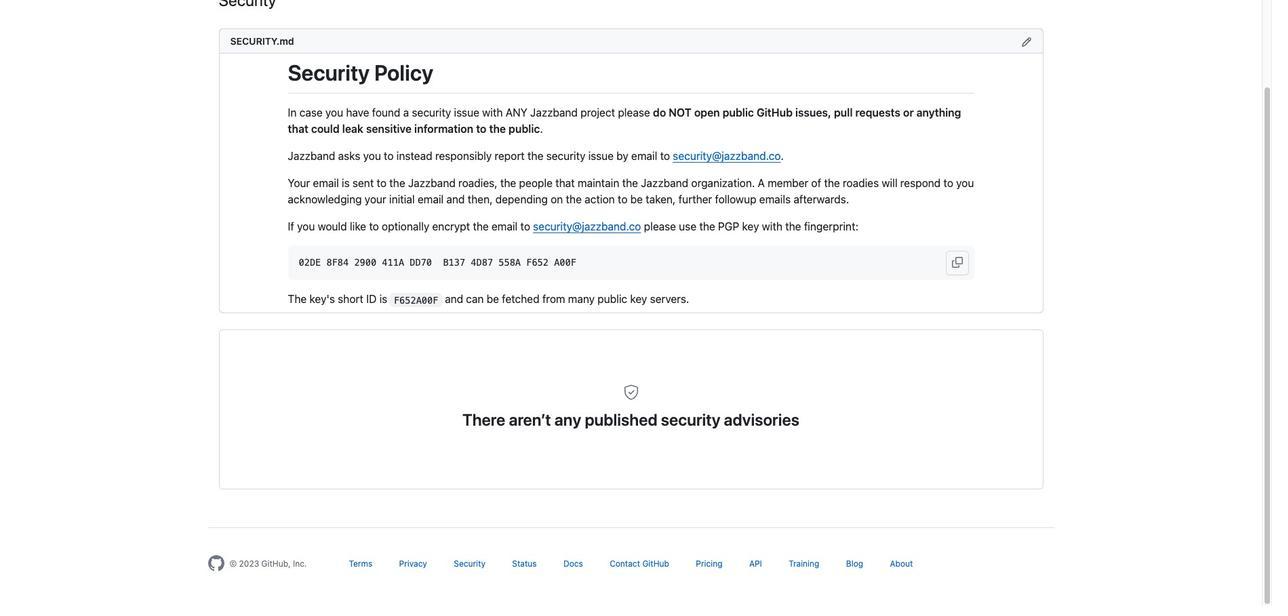 Task type: vqa. For each thing, say whether or not it's contained in the screenshot.
text field
no



Task type: locate. For each thing, give the bounding box(es) containing it.
issue
[[454, 106, 479, 118], [588, 150, 614, 162]]

with
[[482, 106, 503, 118], [762, 220, 783, 232]]

please down taken,
[[644, 220, 676, 232]]

1 horizontal spatial .
[[781, 150, 784, 162]]

2 horizontal spatial public
[[723, 106, 754, 118]]

training link
[[789, 559, 820, 569]]

1 vertical spatial key
[[630, 293, 647, 305]]

1 vertical spatial and
[[445, 293, 463, 305]]

servers.
[[650, 293, 689, 305]]

security@jazzband.co
[[673, 150, 781, 162], [533, 220, 641, 232]]

if you would like to optionally encrypt the email to security@jazzband.co please use the pgp key with the fingerprint:
[[288, 220, 859, 232]]

0 vertical spatial and
[[447, 193, 465, 205]]

a
[[403, 106, 409, 118]]

email right initial on the left top of the page
[[418, 193, 444, 205]]

or
[[903, 106, 914, 118]]

security left status link
[[454, 559, 486, 569]]

status link
[[512, 559, 537, 569]]

.
[[540, 123, 543, 135], [781, 150, 784, 162]]

action
[[585, 193, 615, 205]]

security policy
[[288, 60, 433, 86]]

0 horizontal spatial security@jazzband.co link
[[533, 220, 641, 232]]

1 vertical spatial with
[[762, 220, 783, 232]]

respond
[[901, 177, 941, 189]]

1 vertical spatial please
[[644, 220, 676, 232]]

privacy
[[399, 559, 427, 569]]

key right pgp
[[742, 220, 759, 232]]

shield check image
[[623, 385, 639, 401]]

people
[[519, 177, 553, 189]]

be right can
[[487, 293, 499, 305]]

you
[[326, 106, 343, 118], [363, 150, 381, 162], [956, 177, 974, 189], [297, 220, 315, 232]]

copy image
[[952, 257, 963, 268]]

jazzband up your
[[288, 150, 335, 162]]

the right report
[[528, 150, 544, 162]]

. up member
[[781, 150, 784, 162]]

policy
[[374, 60, 433, 86]]

email
[[631, 150, 657, 162], [313, 177, 339, 189], [418, 193, 444, 205], [492, 220, 518, 232]]

pricing
[[696, 559, 723, 569]]

please
[[618, 106, 650, 118], [644, 220, 676, 232]]

1 vertical spatial public
[[509, 123, 540, 135]]

. up the jazzband asks you to instead responsibly report the security issue by email to security@jazzband.co .
[[540, 123, 543, 135]]

1 horizontal spatial key
[[742, 220, 759, 232]]

0 vertical spatial security
[[288, 60, 370, 86]]

inc.
[[293, 559, 307, 569]]

by
[[617, 150, 629, 162]]

0 vertical spatial security
[[412, 106, 451, 118]]

key
[[742, 220, 759, 232], [630, 293, 647, 305]]

security@jazzband.co down action in the top left of the page
[[533, 220, 641, 232]]

can
[[466, 293, 484, 305]]

you right 'respond'
[[956, 177, 974, 189]]

0 horizontal spatial security
[[288, 60, 370, 86]]

key left servers.
[[630, 293, 647, 305]]

contact github
[[610, 559, 669, 569]]

is left sent
[[342, 177, 350, 189]]

2 vertical spatial security
[[661, 411, 721, 430]]

1 vertical spatial security@jazzband.co
[[533, 220, 641, 232]]

use
[[679, 220, 697, 232]]

issue up information
[[454, 106, 479, 118]]

0 vertical spatial with
[[482, 106, 503, 118]]

with down the emails at the right of page
[[762, 220, 783, 232]]

1 vertical spatial be
[[487, 293, 499, 305]]

github right contact
[[643, 559, 669, 569]]

please left the do
[[618, 106, 650, 118]]

published
[[585, 411, 658, 430]]

privacy link
[[399, 559, 427, 569]]

the up the depending
[[500, 177, 516, 189]]

1 vertical spatial security@jazzband.co link
[[533, 220, 641, 232]]

0 vertical spatial be
[[631, 193, 643, 205]]

0 vertical spatial security@jazzband.co
[[673, 150, 781, 162]]

docs
[[564, 559, 583, 569]]

1 horizontal spatial security@jazzband.co link
[[673, 150, 781, 162]]

github,
[[261, 559, 291, 569]]

instead
[[397, 150, 432, 162]]

the inside do not open public github issues, pull requests or anything that could leak sensitive information to the public
[[489, 123, 506, 135]]

taken,
[[646, 193, 676, 205]]

sensitive
[[366, 123, 412, 135]]

is
[[342, 177, 350, 189], [380, 293, 387, 305]]

to right action in the top left of the page
[[618, 193, 628, 205]]

that
[[288, 123, 309, 135], [556, 177, 575, 189]]

to inside do not open public github issues, pull requests or anything that could leak sensitive information to the public
[[476, 123, 487, 135]]

public right the many at the left of the page
[[598, 293, 627, 305]]

email right by
[[631, 150, 657, 162]]

0 vertical spatial that
[[288, 123, 309, 135]]

security@jazzband.co link up organization.
[[673, 150, 781, 162]]

0 horizontal spatial github
[[643, 559, 669, 569]]

terms link
[[349, 559, 373, 569]]

0 vertical spatial issue
[[454, 106, 479, 118]]

1 horizontal spatial that
[[556, 177, 575, 189]]

found
[[372, 106, 401, 118]]

security up case
[[288, 60, 370, 86]]

1 vertical spatial github
[[643, 559, 669, 569]]

1 horizontal spatial github
[[757, 106, 793, 118]]

security.md
[[230, 35, 294, 47]]

do not open public github issues, pull requests or anything that could leak sensitive information to the public
[[288, 106, 961, 135]]

security
[[288, 60, 370, 86], [454, 559, 486, 569]]

roadies
[[843, 177, 879, 189]]

1 vertical spatial is
[[380, 293, 387, 305]]

1 vertical spatial that
[[556, 177, 575, 189]]

0 horizontal spatial issue
[[454, 106, 479, 118]]

0 horizontal spatial key
[[630, 293, 647, 305]]

jazzband
[[530, 106, 578, 118], [288, 150, 335, 162], [408, 177, 456, 189], [641, 177, 689, 189]]

and left the then, in the left of the page
[[447, 193, 465, 205]]

that inside do not open public github issues, pull requests or anything that could leak sensitive information to the public
[[288, 123, 309, 135]]

02de 8f84 2900 411a dd70  b137 4d87 558a f652 a00f
[[299, 257, 576, 268]]

0 vertical spatial key
[[742, 220, 759, 232]]

on
[[551, 193, 563, 205]]

security@jazzband.co up organization.
[[673, 150, 781, 162]]

security for security link
[[454, 559, 486, 569]]

organization.
[[691, 177, 755, 189]]

that down in
[[288, 123, 309, 135]]

there
[[463, 411, 505, 430]]

email down the depending
[[492, 220, 518, 232]]

issues,
[[796, 106, 831, 118]]

0 horizontal spatial .
[[540, 123, 543, 135]]

to down in case you have found a security issue with any jazzband project please
[[476, 123, 487, 135]]

0 vertical spatial security@jazzband.co link
[[673, 150, 781, 162]]

acknowledging
[[288, 193, 362, 205]]

2 horizontal spatial security
[[661, 411, 721, 430]]

1 vertical spatial issue
[[588, 150, 614, 162]]

and left can
[[445, 293, 463, 305]]

0 vertical spatial is
[[342, 177, 350, 189]]

could
[[311, 123, 340, 135]]

that up on
[[556, 177, 575, 189]]

the right on
[[566, 193, 582, 205]]

to right like
[[369, 220, 379, 232]]

public right open
[[723, 106, 754, 118]]

0 vertical spatial github
[[757, 106, 793, 118]]

be left taken,
[[631, 193, 643, 205]]

1 horizontal spatial with
[[762, 220, 783, 232]]

0 horizontal spatial security@jazzband.co
[[533, 220, 641, 232]]

the right of
[[824, 177, 840, 189]]

0 horizontal spatial be
[[487, 293, 499, 305]]

github
[[757, 106, 793, 118], [643, 559, 669, 569]]

that inside your email is sent to the jazzband roadies, the people that maintain the jazzband organization. a member of the roadies will respond to you acknowledging your initial email and then, depending on the action to be taken, further followup emails afterwards.
[[556, 177, 575, 189]]

public
[[723, 106, 754, 118], [509, 123, 540, 135], [598, 293, 627, 305]]

you inside your email is sent to the jazzband roadies, the people that maintain the jazzband organization. a member of the roadies will respond to you acknowledging your initial email and then, depending on the action to be taken, further followup emails afterwards.
[[956, 177, 974, 189]]

a
[[758, 177, 765, 189]]

fingerprint:
[[804, 220, 859, 232]]

0 horizontal spatial public
[[509, 123, 540, 135]]

0 vertical spatial .
[[540, 123, 543, 135]]

be inside your email is sent to the jazzband roadies, the people that maintain the jazzband organization. a member of the roadies will respond to you acknowledging your initial email and then, depending on the action to be taken, further followup emails afterwards.
[[631, 193, 643, 205]]

0 horizontal spatial is
[[342, 177, 350, 189]]

will
[[882, 177, 898, 189]]

jazzband up taken,
[[641, 177, 689, 189]]

the down by
[[622, 177, 638, 189]]

issue left by
[[588, 150, 614, 162]]

key's
[[310, 293, 335, 305]]

the down the any
[[489, 123, 506, 135]]

github inside do not open public github issues, pull requests or anything that could leak sensitive information to the public
[[757, 106, 793, 118]]

public down the any
[[509, 123, 540, 135]]

1 horizontal spatial be
[[631, 193, 643, 205]]

1 horizontal spatial public
[[598, 293, 627, 305]]

the
[[288, 293, 307, 305]]

to
[[476, 123, 487, 135], [384, 150, 394, 162], [660, 150, 670, 162], [377, 177, 387, 189], [944, 177, 954, 189], [618, 193, 628, 205], [369, 220, 379, 232], [521, 220, 530, 232]]

1 horizontal spatial security
[[454, 559, 486, 569]]

1 horizontal spatial security
[[546, 150, 586, 162]]

homepage image
[[208, 556, 224, 572]]

is right the id
[[380, 293, 387, 305]]

training
[[789, 559, 820, 569]]

github left issues,
[[757, 106, 793, 118]]

blog link
[[846, 559, 864, 569]]

and
[[447, 193, 465, 205], [445, 293, 463, 305]]

1 vertical spatial security
[[454, 559, 486, 569]]

1 horizontal spatial issue
[[588, 150, 614, 162]]

0 horizontal spatial that
[[288, 123, 309, 135]]

1 vertical spatial security
[[546, 150, 586, 162]]

the up initial on the left top of the page
[[389, 177, 405, 189]]

security@jazzband.co link down action in the top left of the page
[[533, 220, 641, 232]]

with left the any
[[482, 106, 503, 118]]

security@jazzband.co link for if you would like to optionally encrypt the email to
[[533, 220, 641, 232]]



Task type: describe. For each thing, give the bounding box(es) containing it.
emails
[[759, 193, 791, 205]]

to up your
[[377, 177, 387, 189]]

would
[[318, 220, 347, 232]]

there aren't any published security advisories
[[463, 411, 800, 430]]

fetched
[[502, 293, 540, 305]]

then,
[[468, 193, 493, 205]]

f652a00f
[[394, 295, 438, 305]]

fork this repository and edit the file image
[[1021, 36, 1032, 47]]

initial
[[389, 193, 415, 205]]

many
[[568, 293, 595, 305]]

contact github link
[[610, 559, 669, 569]]

0 vertical spatial please
[[618, 106, 650, 118]]

©
[[230, 559, 237, 569]]

case
[[300, 106, 323, 118]]

that for maintain
[[556, 177, 575, 189]]

status
[[512, 559, 537, 569]]

asks
[[338, 150, 360, 162]]

roadies,
[[459, 177, 498, 189]]

report
[[495, 150, 525, 162]]

requests
[[856, 106, 901, 118]]

pricing link
[[696, 559, 723, 569]]

the right use
[[699, 220, 715, 232]]

depending
[[496, 193, 548, 205]]

have
[[346, 106, 369, 118]]

the down the emails at the right of page
[[786, 220, 801, 232]]

any
[[555, 411, 581, 430]]

0 vertical spatial public
[[723, 106, 754, 118]]

responsibly
[[435, 150, 492, 162]]

id
[[366, 293, 377, 305]]

in case you have found a security issue with any jazzband project please
[[288, 106, 653, 118]]

2 vertical spatial public
[[598, 293, 627, 305]]

sent
[[353, 177, 374, 189]]

in
[[288, 106, 297, 118]]

to right 'respond'
[[944, 177, 954, 189]]

member
[[768, 177, 809, 189]]

optionally
[[382, 220, 430, 232]]

api
[[749, 559, 762, 569]]

any
[[506, 106, 528, 118]]

security@jazzband.co link for jazzband asks you to instead responsibly report the security issue by email to
[[673, 150, 781, 162]]

the down the then, in the left of the page
[[473, 220, 489, 232]]

to right by
[[660, 150, 670, 162]]

aren't
[[509, 411, 551, 430]]

your email is sent to the jazzband roadies, the people that maintain the jazzband organization. a member of the roadies will respond to you acknowledging your initial email and then, depending on the action to be taken, further followup emails afterwards.
[[288, 177, 974, 205]]

maintain
[[578, 177, 620, 189]]

information
[[414, 123, 474, 135]]

security link
[[454, 559, 486, 569]]

anything
[[917, 106, 961, 118]]

1 horizontal spatial security@jazzband.co
[[673, 150, 781, 162]]

followup
[[715, 193, 757, 205]]

encrypt
[[432, 220, 470, 232]]

docs link
[[564, 559, 583, 569]]

© 2023 github, inc.
[[230, 559, 307, 569]]

jazzband down instead
[[408, 177, 456, 189]]

2023
[[239, 559, 259, 569]]

the key's short id is f652a00f and can be fetched from many public key servers.
[[288, 293, 689, 305]]

not
[[669, 106, 692, 118]]

further
[[679, 193, 712, 205]]

to left instead
[[384, 150, 394, 162]]

email up acknowledging
[[313, 177, 339, 189]]

api link
[[749, 559, 762, 569]]

do
[[653, 106, 666, 118]]

pgp
[[718, 220, 739, 232]]

your
[[288, 177, 310, 189]]

jazzband asks you to instead responsibly report the security issue by email to security@jazzband.co .
[[288, 150, 784, 162]]

if
[[288, 220, 294, 232]]

about link
[[890, 559, 913, 569]]

blog
[[846, 559, 864, 569]]

pull
[[834, 106, 853, 118]]

0 horizontal spatial security
[[412, 106, 451, 118]]

0 horizontal spatial with
[[482, 106, 503, 118]]

and inside your email is sent to the jazzband roadies, the people that maintain the jazzband organization. a member of the roadies will respond to you acknowledging your initial email and then, depending on the action to be taken, further followup emails afterwards.
[[447, 193, 465, 205]]

leak
[[342, 123, 363, 135]]

1 vertical spatial .
[[781, 150, 784, 162]]

open
[[694, 106, 720, 118]]

that for could
[[288, 123, 309, 135]]

from
[[542, 293, 565, 305]]

like
[[350, 220, 366, 232]]

you right if
[[297, 220, 315, 232]]

you right asks
[[363, 150, 381, 162]]

terms
[[349, 559, 373, 569]]

project
[[581, 106, 615, 118]]

short
[[338, 293, 363, 305]]

jazzband right the any
[[530, 106, 578, 118]]

your
[[365, 193, 386, 205]]

of
[[812, 177, 821, 189]]

advisories
[[724, 411, 800, 430]]

to down the depending
[[521, 220, 530, 232]]

you up could
[[326, 106, 343, 118]]

contact
[[610, 559, 640, 569]]

afterwards.
[[794, 193, 849, 205]]

1 horizontal spatial is
[[380, 293, 387, 305]]

is inside your email is sent to the jazzband roadies, the people that maintain the jazzband organization. a member of the roadies will respond to you acknowledging your initial email and then, depending on the action to be taken, further followup emails afterwards.
[[342, 177, 350, 189]]

about
[[890, 559, 913, 569]]

security for security policy
[[288, 60, 370, 86]]



